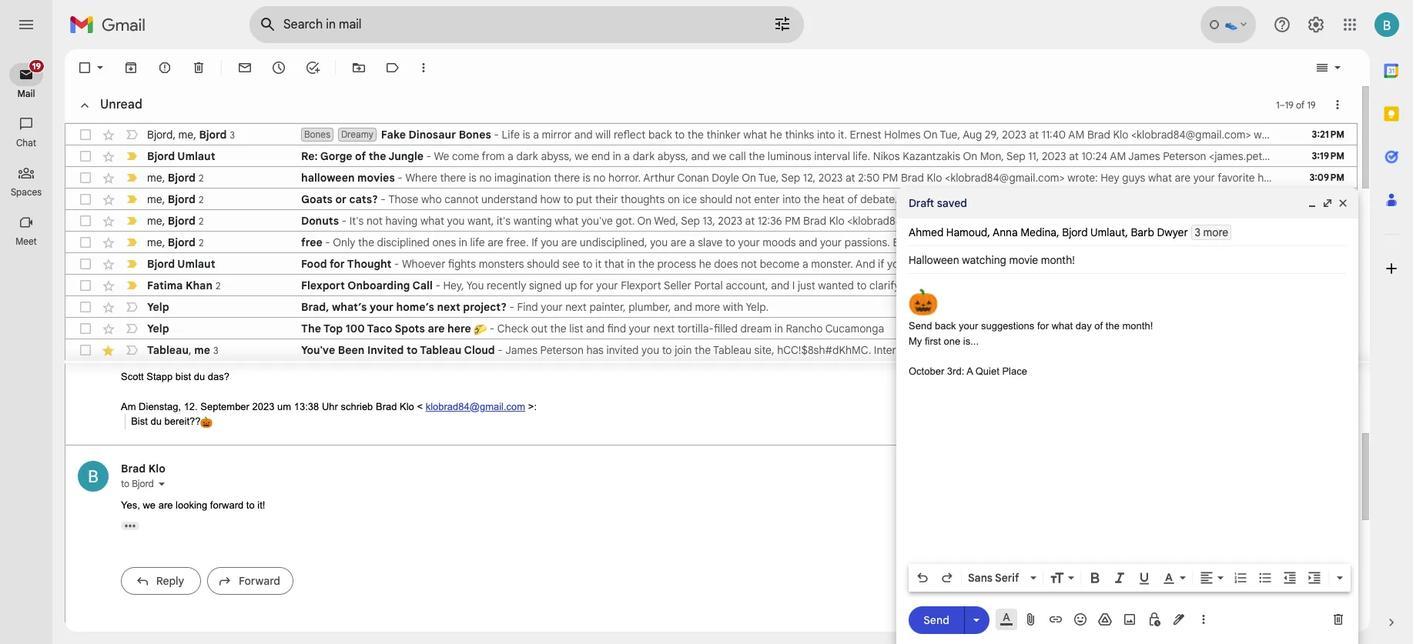 Task type: vqa. For each thing, say whether or not it's contained in the screenshot.
Place
yes



Task type: locate. For each thing, give the bounding box(es) containing it.
row containing bjord
[[65, 124, 1413, 146]]

wanting
[[513, 214, 552, 228]]

search in mail image
[[254, 11, 282, 39]]

hey,
[[443, 279, 464, 293]]

more image
[[416, 60, 431, 75]]

tortilla-
[[677, 322, 714, 336]]

peterson up exchange
[[1163, 149, 1206, 163]]

am
[[1068, 128, 1084, 142], [1110, 149, 1126, 163]]

2 yelp from the top
[[147, 322, 169, 336]]

interact
[[874, 343, 912, 357]]

your up is...
[[959, 320, 978, 332]]

a
[[967, 365, 973, 377]]

a left the mirror
[[533, 128, 539, 142]]

0 vertical spatial yelp
[[147, 300, 169, 314]]

klo right barb at top right
[[1154, 236, 1170, 250]]

draft saved
[[909, 196, 967, 210]]

send up the my
[[909, 320, 932, 332]]

should down doyle
[[700, 193, 732, 206]]

an
[[1019, 257, 1031, 271]]

None checkbox
[[77, 60, 92, 75], [78, 127, 93, 142], [78, 149, 93, 164], [78, 192, 93, 207], [78, 235, 93, 250], [78, 278, 93, 293], [78, 300, 93, 315], [78, 343, 93, 358], [77, 60, 92, 75], [78, 127, 93, 142], [78, 149, 93, 164], [78, 192, 93, 207], [78, 235, 93, 250], [78, 278, 93, 293], [78, 300, 93, 315], [78, 343, 93, 358]]

hey left 'guys'
[[1101, 171, 1120, 185]]

Subject field
[[909, 253, 1346, 268]]

0 horizontal spatial peterson
[[540, 343, 584, 357]]

0 horizontal spatial should
[[527, 257, 560, 271]]

me for goats or cats?
[[147, 192, 162, 206]]

and
[[856, 257, 875, 271]]

to left it!
[[246, 500, 255, 511]]

list inside unread "main content"
[[65, 192, 1345, 609]]

wanted
[[818, 279, 854, 293]]

bold ‪(⌘b)‬ image
[[1087, 571, 1103, 586]]

1 horizontal spatial hey
[[1101, 171, 1120, 185]]

4 me , bjord 2 from the top
[[147, 235, 204, 249]]

conan
[[677, 171, 709, 185]]

0 horizontal spatial no
[[479, 171, 492, 185]]

2
[[199, 172, 204, 184], [199, 194, 204, 205], [199, 215, 204, 227], [199, 237, 204, 248], [216, 280, 221, 291]]

call
[[729, 149, 746, 163]]

bjord inside draft saved dialog
[[1062, 226, 1088, 239]]

the
[[301, 322, 321, 336]]

reflect
[[614, 128, 646, 142]]

2 halloween from the left
[[1258, 171, 1307, 185]]

1 horizontal spatial just
[[1345, 279, 1362, 293]]

sat,
[[1395, 128, 1413, 142]]

1 vertical spatial more
[[695, 300, 720, 314]]

0 vertical spatial should
[[700, 193, 732, 206]]

Search in mail text field
[[283, 17, 730, 32]]

find
[[607, 322, 626, 336]]

0 vertical spatial with
[[723, 300, 743, 314]]

2023
[[1002, 128, 1026, 142], [1042, 149, 1066, 163], [818, 171, 843, 185], [1074, 193, 1099, 206], [718, 214, 742, 228], [1049, 236, 1073, 250], [252, 401, 274, 413]]

19 up mail
[[32, 61, 41, 72]]

send inside send back your suggestions for what day of the month! my first one is...
[[909, 320, 932, 332]]

your up taco
[[370, 300, 394, 314]]

1 yelp from the top
[[147, 300, 169, 314]]

fake dinosaur bones - life is a mirror and will reflect back to the thinker what he thinks into it. ernest holmes on tue, aug 29, 2023 at 11:40 am brad klo <klobrad84@gmail.com> wrote: thanks for the tip. on sat,
[[381, 128, 1413, 142]]

0 vertical spatial or
[[335, 193, 346, 206]]

bones up re:
[[304, 129, 330, 140]]

2023 up some at the right top of page
[[1074, 193, 1099, 206]]

spots
[[395, 322, 425, 336]]

for inside send back your suggestions for what day of the month! my first one is...
[[1037, 320, 1049, 332]]

at left 11:40
[[1029, 128, 1039, 142]]

for.
[[1014, 279, 1030, 293]]

1 horizontal spatial will
[[1117, 257, 1132, 271]]

schrieb
[[341, 401, 373, 413]]

1 vertical spatial peterson
[[540, 343, 584, 357]]

saved
[[937, 196, 967, 210]]

<klobrad84@gmail.com
[[1172, 236, 1287, 250]]

we left end
[[575, 149, 589, 163]]

umlaut inside draft saved dialog
[[1090, 226, 1125, 239]]

fake
[[381, 128, 406, 142]]

bones up come
[[459, 128, 491, 142]]

0 horizontal spatial 12,
[[803, 171, 816, 185]]

0 vertical spatial more
[[1203, 226, 1228, 239]]

1 horizontal spatial were
[[1298, 279, 1321, 293]]

ernest
[[850, 128, 881, 142]]

100
[[346, 322, 365, 336]]

0 vertical spatial i
[[1354, 193, 1357, 206]]

2 horizontal spatial 3
[[1195, 226, 1201, 239]]

2 gaze from the left
[[1135, 257, 1159, 271]]

the left 'tip.'
[[1341, 128, 1357, 142]]

what
[[743, 128, 767, 142], [1148, 171, 1172, 185], [420, 214, 444, 228], [555, 214, 579, 228], [903, 279, 927, 293], [1052, 320, 1073, 332]]

to left put
[[563, 193, 573, 206]]

11,
[[1028, 149, 1039, 163]]

attach files image
[[1023, 612, 1039, 628]]

ahmed hamoud , anna medina , bjord umlaut , barb dwyer 3 more
[[909, 226, 1228, 239]]

0 vertical spatial umlaut
[[177, 149, 215, 163]]

cannot
[[444, 193, 479, 206]]

tab list
[[1370, 49, 1413, 589]]

am dienstag, 12. september 2023 um 13:38 uhr schrieb brad klo < klobrad84@gmail.com >:
[[121, 401, 537, 413]]

9 row from the top
[[65, 296, 1357, 318]]

you
[[447, 214, 465, 228], [541, 236, 558, 250], [650, 236, 668, 250], [887, 257, 905, 271], [929, 279, 947, 293], [1169, 279, 1187, 293], [1324, 279, 1342, 293], [642, 343, 659, 357]]

it's
[[349, 214, 364, 228]]

0 horizontal spatial data
[[938, 343, 960, 357]]

list
[[65, 192, 1345, 609]]

klo down kazantzakis
[[927, 171, 942, 185]]

is
[[1033, 279, 1041, 293]]

send back your suggestions for what day of the month! my first one is...
[[909, 320, 1153, 347]]

yelp for the top 100 taco spots are here
[[147, 322, 169, 336]]

None checkbox
[[78, 170, 93, 186], [78, 213, 93, 229], [78, 256, 93, 272], [78, 321, 93, 337], [78, 170, 93, 186], [78, 213, 93, 229], [78, 256, 93, 272], [78, 321, 93, 337]]

monsters
[[479, 257, 524, 271]]

row
[[65, 124, 1413, 146], [65, 146, 1411, 167], [65, 167, 1357, 189], [65, 189, 1357, 210], [65, 210, 1357, 232], [65, 232, 1357, 253], [65, 253, 1357, 275], [65, 275, 1362, 296], [65, 296, 1357, 318], [65, 318, 1357, 340], [65, 340, 1413, 361]]

snooze image
[[271, 60, 286, 75]]

1 vertical spatial or
[[1285, 279, 1295, 293]]

send for send back your suggestions for what day of the month! my first one is...
[[909, 320, 932, 332]]

1 horizontal spatial peterson
[[1163, 149, 1206, 163]]

1 vertical spatial james
[[505, 343, 538, 357]]

are up process
[[671, 236, 686, 250]]

8 row from the top
[[65, 275, 1362, 296]]

5 row from the top
[[65, 210, 1357, 232]]

1 vertical spatial hey
[[1003, 214, 1022, 228]]

there right is
[[1043, 279, 1069, 293]]

favorite
[[1218, 171, 1255, 185]]

portal
[[694, 279, 723, 293]]

tue, left 'aug'
[[940, 128, 960, 142]]

umlaut up abyss
[[1090, 226, 1125, 239]]

plumber,
[[629, 300, 671, 314]]

1 just from the left
[[798, 279, 815, 293]]

8 ͏͏ from the left
[[1036, 322, 1039, 336]]

0 vertical spatial am
[[1068, 128, 1084, 142]]

hey left can
[[1003, 214, 1022, 228]]

is right life
[[523, 128, 530, 142]]

1 horizontal spatial abyss,
[[657, 149, 688, 163]]

am right 11:40
[[1068, 128, 1084, 142]]

interval
[[814, 149, 850, 163]]

what left 'day'
[[1052, 320, 1073, 332]]

1 vertical spatial 12,
[[1059, 193, 1072, 206]]

send for send
[[923, 613, 949, 627]]

will right abyss
[[1117, 257, 1132, 271]]

send button
[[909, 606, 964, 634]]

1 vertical spatial yelp
[[147, 322, 169, 336]]

just
[[798, 279, 815, 293], [1345, 279, 1362, 293]]

1 horizontal spatial halloween
[[1258, 171, 1307, 185]]

there up how
[[554, 171, 580, 185]]

what right 'guys'
[[1148, 171, 1172, 185]]

disciplined
[[377, 236, 430, 250]]

indent less ‪(⌘[)‬ image
[[1282, 571, 1298, 586]]

1 row from the top
[[65, 124, 1413, 146]]

me for halloween movies
[[147, 171, 162, 184]]

2 horizontal spatial we
[[712, 149, 726, 163]]

the top 100 taco spots are here
[[301, 322, 474, 336]]

movies?
[[1310, 171, 1350, 185]]

Message Body text field
[[909, 282, 1346, 560]]

0 vertical spatial bjord umlaut
[[147, 149, 215, 163]]

is down come
[[469, 171, 477, 185]]

13, down can
[[1034, 236, 1046, 250]]

what's
[[332, 300, 367, 314]]

show trimmed content image
[[121, 522, 139, 531]]

toggle split pane mode image
[[1314, 60, 1330, 75]]

not right it's
[[367, 214, 383, 228]]

1 vertical spatial bjord umlaut
[[147, 257, 215, 271]]

1
[[1276, 99, 1280, 111]]

row containing fatima khan
[[65, 275, 1362, 296]]

more options image
[[1199, 612, 1208, 628]]

1 horizontal spatial data
[[1139, 343, 1161, 357]]

cell
[[1301, 256, 1357, 272], [1301, 278, 1357, 293], [1301, 300, 1357, 315], [1301, 321, 1357, 337], [1301, 343, 1357, 358]]

0 horizontal spatial or
[[335, 193, 346, 206]]

a down free - only the disciplined ones in life are free. if you are undisciplined, you are a slave to your moods and your passions. eliud kipchoge on wed, sep 13, 2023 at 1:58 pm brad klo <klobrad84@gmail.com
[[802, 257, 808, 271]]

2 vertical spatial 3
[[213, 345, 218, 356]]

james
[[1128, 149, 1160, 163], [505, 343, 538, 357]]

the
[[688, 128, 704, 142], [1341, 128, 1357, 142], [369, 149, 386, 163], [749, 149, 765, 163], [804, 193, 820, 206], [358, 236, 374, 250], [638, 257, 654, 271], [1067, 257, 1083, 271], [1106, 320, 1120, 332], [550, 322, 567, 336], [695, 343, 711, 357]]

pm right 2:50
[[882, 171, 898, 185]]

bist
[[175, 371, 191, 383]]

7 ͏͏ from the left
[[1022, 322, 1025, 336]]

gmail image
[[69, 9, 153, 40]]

re:
[[301, 149, 318, 163]]

5 cell from the top
[[1301, 343, 1357, 358]]

1 cell from the top
[[1301, 256, 1357, 272]]

it
[[595, 257, 602, 271]]

he left thinks on the top of page
[[770, 128, 782, 142]]

0 vertical spatial hey
[[1101, 171, 1120, 185]]

underline ‪(⌘u)‬ image
[[1137, 571, 1152, 587]]

and down seller
[[674, 300, 692, 314]]

is for there
[[469, 171, 477, 185]]

͏͏ left one
[[939, 322, 942, 336]]

support
[[1217, 279, 1256, 293]]

just up questions. in the right bottom of the page
[[1345, 279, 1362, 293]]

insert files using drive image
[[1097, 612, 1113, 628]]

is up put
[[583, 171, 590, 185]]

1 horizontal spatial more
[[1203, 226, 1228, 239]]

unread tab panel
[[65, 86, 1413, 534]]

>:
[[528, 401, 537, 413]]

to left "answer"
[[1232, 343, 1242, 357]]

advanced search options image
[[767, 8, 798, 39]]

1 horizontal spatial we
[[575, 149, 589, 163]]

of right the heat
[[847, 193, 858, 206]]

1 vertical spatial with
[[914, 343, 935, 357]]

send inside button
[[923, 613, 949, 627]]

only
[[333, 236, 355, 250]]

me , bjord 2 for free
[[147, 235, 204, 249]]

0 vertical spatial will
[[596, 128, 611, 142]]

0 horizontal spatial is
[[469, 171, 477, 185]]

the up movies
[[369, 149, 386, 163]]

tableau
[[147, 343, 189, 357], [420, 343, 461, 357], [713, 343, 752, 357]]

1 horizontal spatial 3
[[230, 129, 235, 141]]

row up call
[[65, 124, 1413, 146]]

1 gaze from the left
[[908, 257, 931, 271]]

thinks
[[785, 128, 814, 142]]

0 horizontal spatial flexport
[[301, 279, 345, 293]]

2 dark from the left
[[633, 149, 655, 163]]

next down plumber,
[[653, 322, 675, 336]]

2 horizontal spatial i
[[1354, 193, 1357, 206]]

1 vertical spatial 3
[[1195, 226, 1201, 239]]

6 row from the top
[[65, 232, 1357, 253]]

tableau down filled
[[713, 343, 752, 357]]

abyss, right an
[[1033, 257, 1064, 271]]

1 horizontal spatial wed,
[[985, 236, 1010, 250]]

insert photo image
[[1122, 612, 1137, 628]]

1 vertical spatial umlaut
[[1090, 226, 1125, 239]]

next up list
[[565, 300, 587, 314]]

3 row from the top
[[65, 167, 1357, 189]]

data down month!
[[1139, 343, 1161, 357]]

just left wanted
[[798, 279, 815, 293]]

disco
[[1391, 343, 1413, 357]]

brad up subject field
[[1128, 236, 1152, 250]]

1 vertical spatial wed,
[[985, 236, 1010, 250]]

he
[[770, 128, 782, 142], [699, 257, 711, 271]]

row up doyle
[[65, 146, 1411, 167]]

1 vertical spatial looking
[[176, 500, 207, 511]]

not
[[735, 193, 751, 206], [367, 214, 383, 228], [741, 257, 757, 271]]

0 vertical spatial tue,
[[940, 128, 960, 142]]

the inside send back your suggestions for what day of the month! my first one is...
[[1106, 320, 1120, 332]]

tue,
[[940, 128, 960, 142], [758, 171, 779, 185], [1014, 193, 1035, 206]]

1 horizontal spatial looking
[[976, 279, 1012, 293]]

1 ͏͏ from the left
[[898, 322, 901, 336]]

1 horizontal spatial am
[[1110, 149, 1126, 163]]

1 horizontal spatial flexport
[[621, 279, 661, 293]]

at left 2:50
[[845, 171, 855, 185]]

sep
[[1007, 149, 1026, 163], [781, 171, 800, 185], [1037, 193, 1056, 206], [681, 214, 700, 228], [1012, 236, 1031, 250]]

1 vertical spatial i
[[1045, 214, 1048, 228]]

1 no from the left
[[479, 171, 492, 185]]

0 horizontal spatial we
[[143, 500, 156, 511]]

your
[[1193, 171, 1215, 185], [738, 236, 760, 250], [820, 236, 842, 250], [596, 279, 618, 293], [370, 300, 394, 314], [541, 300, 563, 314], [959, 320, 978, 332], [629, 322, 651, 336], [1009, 343, 1031, 357], [1283, 343, 1304, 357]]

the left list
[[550, 322, 567, 336]]

hcc!$8sh#dkhmc.
[[777, 343, 871, 357]]

top
[[323, 322, 343, 336]]

if
[[531, 236, 538, 250]]

where
[[405, 171, 437, 185]]

row down doyle
[[65, 189, 1357, 210]]

bjord , me , bjord 3
[[147, 127, 235, 141]]

0 horizontal spatial will
[[596, 128, 611, 142]]

halloween
[[301, 171, 355, 185], [1258, 171, 1307, 185]]

brad klo
[[121, 462, 165, 476]]

12,
[[803, 171, 816, 185], [1059, 193, 1072, 206]]

cell for food for thought - whoever fights monsters should see to it that in the process he does not become a monster. and if you gaze long enough into an abyss, the abyss will gaze back into you.
[[1301, 256, 1357, 272]]

row containing tableau
[[65, 340, 1413, 361]]

1 vertical spatial not
[[367, 214, 383, 228]]

11 row from the top
[[65, 340, 1413, 361]]

show details image
[[157, 480, 166, 489]]

no
[[479, 171, 492, 185], [593, 171, 606, 185]]

1 me , bjord 2 from the top
[[147, 171, 204, 184]]

you
[[466, 279, 484, 293]]

minimize image
[[1306, 197, 1318, 209]]

in left life
[[459, 236, 467, 250]]

onboarding
[[347, 279, 410, 293]]

row down portal
[[65, 296, 1357, 318]]

2 data from the left
[[1139, 343, 1161, 357]]

3 me , bjord 2 from the top
[[147, 214, 204, 228]]

0 vertical spatial peterson
[[1163, 149, 1206, 163]]

jungle
[[388, 149, 424, 163]]

0 horizontal spatial dark
[[516, 149, 538, 163]]

or left cats?
[[335, 193, 346, 206]]

1 vertical spatial will
[[1117, 257, 1132, 271]]

row up join
[[65, 318, 1357, 340]]

with up filled
[[723, 300, 743, 314]]

1 vertical spatial back
[[1162, 257, 1185, 271]]

tableau down here
[[420, 343, 461, 357]]

the left abyss
[[1067, 257, 1083, 271]]

0 horizontal spatial with
[[723, 300, 743, 314]]

2 for halloween movies
[[199, 172, 204, 184]]

visualizations
[[1164, 343, 1229, 357]]

2 for free
[[199, 237, 204, 248]]

on
[[923, 128, 938, 142], [1378, 128, 1392, 142], [963, 149, 977, 163], [742, 171, 756, 185], [998, 193, 1012, 206], [637, 214, 652, 228], [968, 236, 983, 250]]

painter,
[[589, 300, 626, 314]]

2 me , bjord 2 from the top
[[147, 192, 204, 206]]

were down enough
[[950, 279, 973, 293]]

more formatting options image
[[1332, 571, 1348, 586]]

- right call
[[435, 279, 440, 293]]

meet heading
[[0, 236, 52, 248]]

navigation containing mail
[[0, 49, 54, 645]]

klo up 'guys'
[[1113, 128, 1128, 142]]

1 data from the left
[[938, 343, 960, 357]]

0 horizontal spatial 13,
[[703, 214, 715, 228]]

navigation
[[0, 49, 54, 645]]

me , bjord 2 for halloween
[[147, 171, 204, 184]]

wed,
[[654, 214, 679, 228], [985, 236, 1010, 250]]

2 ͏͏ from the left
[[912, 322, 914, 336]]

cell for brad, what's your home's next project? - find your next painter, plumber, and more with yelp. ͏ ͏ ͏ ͏ ͏ ͏ ͏ ͏ ͏ ͏ ͏ ͏ ͏ ͏ ͏ ͏ ͏ ͏ ͏ ͏ ͏ ͏ ͏ ͏ ͏ ͏ ͏ ͏ ͏ ͏ ͏ ͏ ͏ ͏ ͏ ͏ ͏ ͏ ͏ ͏ ͏ ͏ ͏ ͏ ͏ ͏ ͏ ͏ ͏ ͏ ͏ ͏ ͏ ͏ ͏ ͏ ͏ ͏ ͏ ͏ ͏ ͏ ͏ ͏ ͏ ͏ ͏ ͏ ͏ ͏ ͏ ͏ ͏ ͏
[[1301, 300, 1357, 315]]

unread button
[[69, 90, 149, 121]]

list containing brad klo
[[65, 192, 1345, 609]]

2 cell from the top
[[1301, 278, 1357, 293]]

wrote: down '1' at the top
[[1254, 128, 1284, 142]]

2 horizontal spatial tue,
[[1014, 193, 1035, 206]]

0 horizontal spatial hey
[[1003, 214, 1022, 228]]

1 vertical spatial 13,
[[1034, 236, 1046, 250]]

row up "slave"
[[65, 210, 1357, 232]]

move to image
[[351, 60, 367, 75]]

0 horizontal spatial more
[[695, 300, 720, 314]]

0 horizontal spatial tue,
[[758, 171, 779, 185]]

formatting options toolbar
[[909, 564, 1351, 592]]

list
[[569, 322, 583, 336]]

is
[[523, 128, 530, 142], [469, 171, 477, 185], [583, 171, 590, 185]]

of right –
[[1296, 99, 1305, 111]]

6 ͏͏ from the left
[[995, 322, 997, 336]]

no down from
[[479, 171, 492, 185]]

and down become
[[771, 279, 789, 293]]

0 vertical spatial james
[[1128, 149, 1160, 163]]

abyss, down the mirror
[[541, 149, 572, 163]]

should
[[700, 193, 732, 206], [527, 257, 560, 271]]

0 horizontal spatial looking
[[176, 500, 207, 511]]

more up you.
[[1203, 226, 1228, 239]]

your inside send back your suggestions for what day of the month! my first one is...
[[959, 320, 978, 332]]

0 vertical spatial du
[[194, 371, 205, 383]]

2 no from the left
[[593, 171, 606, 185]]

0 horizontal spatial he
[[699, 257, 711, 271]]

the up thought
[[358, 236, 374, 250]]

3:08 pm
[[1310, 193, 1345, 205]]

of down dreamy
[[355, 149, 366, 163]]

to left it at the top left of page
[[583, 257, 593, 271]]

1 vertical spatial tue,
[[758, 171, 779, 185]]

0 horizontal spatial am
[[1068, 128, 1084, 142]]

redo ‪(⌘y)‬ image
[[939, 571, 955, 586]]

to up yes, on the bottom of page
[[121, 478, 129, 490]]

3 cell from the top
[[1301, 300, 1357, 315]]

29,
[[985, 128, 999, 142]]

for up decisions.
[[1037, 320, 1049, 332]]

1 horizontal spatial back
[[935, 320, 956, 332]]

12, up goats or cats? - those who cannot understand how to put their thoughts on ice should not enter into the heat of debate. friedrich nietzsche on tue, sep 12, 2023 at 4:19 pm brad klo <klobrad84@gmail.com> wrote: i
[[803, 171, 816, 185]]

1 were from the left
[[950, 279, 973, 293]]

october
[[909, 365, 944, 377]]

1 vertical spatial du
[[150, 416, 162, 428]]



Task type: describe. For each thing, give the bounding box(es) containing it.
chat
[[16, 137, 36, 149]]

guys
[[1122, 171, 1145, 185]]

are right life
[[488, 236, 503, 250]]

cell for flexport onboarding call - hey, you recently signed up for your flexport seller portal account, and i just wanted to clarify what you were looking for. is there a particular service you need support with, or were you just
[[1301, 278, 1357, 293]]

you.
[[1209, 257, 1229, 271]]

is for life
[[523, 128, 530, 142]]

thought
[[347, 257, 391, 271]]

me , bjord 2 for donuts
[[147, 214, 204, 228]]

on right got.
[[637, 214, 652, 228]]

are left here
[[428, 322, 445, 336]]

bist
[[131, 416, 148, 428]]

on up enough
[[968, 236, 983, 250]]

2 horizontal spatial 19
[[1307, 99, 1316, 111]]

food
[[301, 257, 327, 271]]

to right one
[[962, 343, 972, 357]]

12:36
[[758, 214, 782, 228]]

1 halloween from the left
[[301, 171, 355, 185]]

reply link
[[121, 568, 201, 596]]

it's
[[497, 214, 511, 228]]

nietzsche
[[947, 193, 995, 206]]

pm right 4:19
[[1136, 193, 1152, 206]]

khan
[[186, 278, 213, 292]]

undisciplined,
[[580, 236, 647, 250]]

- right cloud
[[498, 343, 503, 357]]

- right cats?
[[381, 193, 386, 206]]

spaces heading
[[0, 186, 52, 199]]

sep down luminous
[[781, 171, 800, 185]]

a left "slave"
[[689, 236, 695, 250]]

to right "slave"
[[725, 236, 735, 250]]

you've been invited to tableau cloud - james peterson has invited you to join the tableau site, hcc!$8sh#dkhmc. interact with data to inform your decisions. customize data visualizations to answer your questions. share disco
[[301, 343, 1413, 357]]

–
[[1280, 99, 1285, 111]]

sans serif
[[968, 571, 1019, 585]]

of inside send back your suggestions for what day of the month! my first one is...
[[1095, 320, 1103, 332]]

4 ͏͏ from the left
[[953, 322, 956, 336]]

eliud
[[893, 236, 917, 250]]

what up call
[[743, 128, 767, 142]]

whoever
[[402, 257, 446, 271]]

first
[[925, 335, 941, 347]]

into left an
[[998, 257, 1016, 271]]

some
[[1077, 214, 1103, 228]]

0 vertical spatial 13,
[[703, 214, 715, 228]]

1 dark from the left
[[516, 149, 538, 163]]

cell for you've been invited to tableau cloud - james peterson has invited you to join the tableau site, hcc!$8sh#dkhmc. interact with data to inform your decisions. customize data visualizations to answer your questions. share disco
[[1301, 343, 1357, 358]]

september
[[200, 401, 249, 413]]

inbox section options image
[[1330, 97, 1345, 112]]

dream
[[740, 322, 772, 336]]

wir
[[150, 341, 163, 353]]

food for thought - whoever fights monsters should see to it that in the process he does not become a monster. and if you gaze long enough into an abyss, the abyss will gaze back into you.
[[301, 257, 1229, 271]]

for down 'only'
[[330, 257, 345, 271]]

2 horizontal spatial tableau
[[713, 343, 752, 357]]

19 inside navigation
[[32, 61, 41, 72]]

tableau , me 3
[[147, 343, 218, 357]]

yelp for brad, what's your home's next project?
[[147, 300, 169, 314]]

dreamy
[[341, 129, 373, 140]]

signed
[[529, 279, 562, 293]]

to left the thinker
[[675, 128, 685, 142]]

1 vertical spatial should
[[527, 257, 560, 271]]

back inside send back your suggestions for what day of the month! my first one is...
[[935, 320, 956, 332]]

0 horizontal spatial james
[[505, 343, 538, 357]]

draft
[[909, 196, 934, 210]]

sans
[[968, 571, 993, 585]]

- right free
[[325, 236, 330, 250]]

unread
[[100, 97, 142, 112]]

🎃 image
[[201, 417, 213, 429]]

add to tasks image
[[305, 60, 320, 75]]

wrote: down nietzsche
[[970, 214, 1000, 228]]

on down 'aug'
[[963, 149, 977, 163]]

4 cell from the top
[[1301, 321, 1357, 337]]

2 horizontal spatial is
[[583, 171, 590, 185]]

🎃 image
[[909, 288, 938, 317]]

10 row from the top
[[65, 318, 1357, 340]]

2 row from the top
[[65, 146, 1411, 167]]

2 inside fatima khan 2
[[216, 280, 221, 291]]

toggle confidential mode image
[[1147, 612, 1162, 628]]

2 horizontal spatial back
[[1162, 257, 1185, 271]]

1 horizontal spatial bones
[[459, 128, 491, 142]]

- left life
[[494, 128, 499, 142]]

1 – 19 of 19
[[1276, 99, 1316, 111]]

insert emoji ‪(⌘⇧2)‬ image
[[1073, 612, 1088, 628]]

the left process
[[638, 257, 654, 271]]

labels image
[[385, 60, 400, 75]]

we
[[434, 149, 449, 163]]

site,
[[754, 343, 774, 357]]

2 for donuts
[[199, 215, 204, 227]]

wrote: down sat,
[[1381, 149, 1411, 163]]

- left "where"
[[398, 171, 403, 185]]

<klobrad84@gmail.com> down mon,
[[945, 171, 1065, 185]]

me , bjord 2 for goats
[[147, 192, 204, 206]]

away image
[[1225, 18, 1237, 31]]

13:38
[[294, 401, 319, 413]]

0 horizontal spatial next
[[437, 300, 460, 314]]

ones
[[432, 236, 456, 250]]

insert link ‪(⌘k)‬ image
[[1048, 612, 1063, 628]]

2023 down have
[[1049, 236, 1073, 250]]

horror.
[[608, 171, 641, 185]]

the left the thinker
[[688, 128, 704, 142]]

2023 left the um
[[252, 401, 274, 413]]

recently
[[487, 279, 526, 293]]

1 horizontal spatial there
[[554, 171, 580, 185]]

settings image
[[1307, 15, 1325, 34]]

close image
[[1337, 197, 1349, 209]]

- right the 🌮 icon in the left of the page
[[490, 322, 495, 336]]

readings
[[1133, 214, 1175, 228]]

enough
[[958, 257, 995, 271]]

to down spots
[[407, 343, 418, 357]]

at left 1:58
[[1076, 236, 1086, 250]]

their
[[595, 193, 618, 206]]

klobrad84@gmail.com link
[[426, 401, 525, 413]]

unread main content
[[65, 49, 1413, 645]]

support image
[[1273, 15, 1291, 34]]

7 row from the top
[[65, 253, 1357, 275]]

into left the it.
[[817, 128, 835, 142]]

forward
[[239, 575, 280, 589]]

more inside draft saved dialog
[[1203, 226, 1228, 239]]

<james.peterson1902@gmail.com>
[[1209, 149, 1378, 163]]

sep up an
[[1012, 236, 1031, 250]]

10:24
[[1081, 149, 1107, 163]]

chat heading
[[0, 137, 52, 149]]

1 horizontal spatial or
[[1285, 279, 1295, 293]]

are down show details icon
[[158, 500, 173, 511]]

1 horizontal spatial du
[[194, 371, 205, 383]]

mon,
[[980, 149, 1004, 163]]

your down the signed
[[541, 300, 563, 314]]

day
[[1076, 320, 1092, 332]]

and right list
[[586, 322, 605, 336]]

delete image
[[191, 60, 206, 75]]

1 horizontal spatial 13,
[[1034, 236, 1046, 250]]

discard draft ‪(⌘⇧d)‬ image
[[1331, 612, 1346, 628]]

luminous
[[768, 149, 811, 163]]

4 row from the top
[[65, 189, 1357, 210]]

insert signature image
[[1171, 612, 1187, 628]]

more inside row
[[695, 300, 720, 314]]

1 vertical spatial he
[[699, 257, 711, 271]]

your down the brad, what's your home's next project? - find your next painter, plumber, and more with yelp. ͏ ͏ ͏ ͏ ͏ ͏ ͏ ͏ ͏ ͏ ͏ ͏ ͏ ͏ ͏ ͏ ͏ ͏ ͏ ͏ ͏ ͏ ͏ ͏ ͏ ͏ ͏ ͏ ͏ ͏ ͏ ͏ ͏ ͏ ͏ ͏ ͏ ͏ ͏ ͏ ͏ ͏ ͏ ͏ ͏ ͏ ͏ ͏ ͏ ͏ ͏ ͏ ͏ ͏ ͏ ͏ ͏ ͏ ͏ ͏ ͏ ͏ ͏ ͏ ͏ ͏ ͏ ͏ ͏ ͏ ͏ ͏ ͏ ͏
[[629, 322, 651, 336]]

0 horizontal spatial i
[[792, 279, 795, 293]]

2 bjord umlaut from the top
[[147, 257, 215, 271]]

doyle
[[712, 171, 739, 185]]

12.
[[184, 401, 198, 413]]

<klobrad84@gmail.com> up eliud
[[847, 214, 967, 228]]

1 horizontal spatial tableau
[[420, 343, 461, 357]]

on right 'tip.'
[[1378, 128, 1392, 142]]

1 horizontal spatial james
[[1128, 149, 1160, 163]]

klo up exchange
[[1180, 193, 1196, 206]]

free - only the disciplined ones in life are free. if you are undisciplined, you are a slave to your moods and your passions. eliud kipchoge on wed, sep 13, 2023 at 1:58 pm brad klo <klobrad84@gmail.com
[[301, 236, 1287, 250]]

account,
[[726, 279, 768, 293]]

numbered list ‪(⌘⇧7)‬ image
[[1233, 571, 1248, 586]]

1 horizontal spatial should
[[700, 193, 732, 206]]

5 ͏͏ from the left
[[981, 322, 984, 336]]

mirror
[[542, 128, 571, 142]]

3 ͏͏ from the left
[[939, 322, 942, 336]]

you've
[[581, 214, 613, 228]]

a right from
[[508, 149, 514, 163]]

home's
[[396, 300, 434, 314]]

friedrich
[[900, 193, 944, 206]]

are right 'guys'
[[1175, 171, 1191, 185]]

in right end
[[613, 149, 621, 163]]

your left favorite
[[1193, 171, 1215, 185]]

dienstag,
[[139, 401, 181, 413]]

um
[[277, 401, 291, 413]]

end
[[591, 149, 610, 163]]

mail heading
[[0, 88, 52, 100]]

can
[[1025, 214, 1043, 228]]

italic ‪(⌘i)‬ image
[[1112, 571, 1127, 586]]

2 horizontal spatial abyss,
[[1033, 257, 1064, 271]]

wrote: down the movies?
[[1321, 193, 1351, 206]]

0 vertical spatial back
[[648, 128, 672, 142]]

🌮 image
[[474, 323, 487, 336]]

is...
[[963, 335, 979, 347]]

need
[[1190, 279, 1214, 293]]

2 vertical spatial tue,
[[1014, 193, 1035, 206]]

3rd:
[[947, 365, 964, 377]]

1 flexport from the left
[[301, 279, 345, 293]]

- left it's
[[342, 214, 347, 228]]

<klobrad84@gmail.com> down favorite
[[1198, 193, 1318, 206]]

to down and
[[857, 279, 867, 293]]

medina
[[1021, 226, 1057, 239]]

sep up can
[[1037, 193, 1056, 206]]

forward link
[[207, 568, 293, 596]]

monster.
[[811, 257, 853, 271]]

pop out image
[[1321, 197, 1334, 209]]

damit wir kommen?
[[121, 341, 209, 353]]

dwyer
[[1157, 226, 1188, 239]]

a up horror.
[[624, 149, 630, 163]]

we inside "list"
[[143, 500, 156, 511]]

me for free
[[147, 235, 162, 249]]

0 horizontal spatial tableau
[[147, 343, 189, 357]]

0 horizontal spatial wed,
[[654, 214, 679, 228]]

into right enter at the right top
[[783, 193, 801, 206]]

your up place
[[1009, 343, 1031, 357]]

undo ‪(⌘z)‬ image
[[915, 571, 930, 586]]

join
[[675, 343, 692, 357]]

sep left 11,
[[1007, 149, 1026, 163]]

brad up 10:24
[[1087, 128, 1110, 142]]

brad down goats or cats? - those who cannot understand how to put their thoughts on ice should not enter into the heat of debate. friedrich nietzsche on tue, sep 12, 2023 at 4:19 pm brad klo <klobrad84@gmail.com> wrote: i
[[803, 214, 826, 228]]

2 were from the left
[[1298, 279, 1321, 293]]

- down disciplined
[[394, 257, 399, 271]]

1 bjord umlaut from the top
[[147, 149, 215, 163]]

what right "clarify" on the top right
[[903, 279, 927, 293]]

2 vertical spatial umlaut
[[177, 257, 215, 271]]

3 inside draft saved dialog
[[1195, 226, 1201, 239]]

having
[[385, 214, 418, 228]]

main menu image
[[17, 15, 35, 34]]

cloud
[[464, 343, 495, 357]]

archive image
[[123, 60, 139, 75]]

what inside send back your suggestions for what day of the month! my first one is...
[[1052, 320, 1073, 332]]

indent more ‪(⌘])‬ image
[[1307, 571, 1322, 586]]

taco
[[367, 322, 392, 336]]

klo left <
[[400, 401, 414, 413]]

me for donuts
[[147, 214, 162, 228]]

on right doyle
[[742, 171, 756, 185]]

klo up show details icon
[[149, 462, 165, 476]]

0 vertical spatial not
[[735, 193, 751, 206]]

october 3rd: a quiet place
[[909, 365, 1027, 377]]

customize
[[1085, 343, 1137, 357]]

looking inside row
[[976, 279, 1012, 293]]

0 vertical spatial 12,
[[803, 171, 816, 185]]

2 horizontal spatial next
[[653, 322, 675, 336]]

up
[[564, 279, 577, 293]]

for up <klobrad84@gmail.com
[[1240, 214, 1254, 228]]

want,
[[468, 214, 494, 228]]

quiet
[[975, 365, 999, 377]]

and up conan
[[691, 149, 710, 163]]

0 horizontal spatial abyss,
[[541, 149, 572, 163]]

2 just from the left
[[1345, 279, 1362, 293]]

1 horizontal spatial 19
[[1285, 99, 1294, 111]]

0 horizontal spatial there
[[440, 171, 466, 185]]

- left we
[[426, 149, 431, 163]]

your up food for thought - whoever fights monsters should see to it that in the process he does not become a monster. and if you gaze long enough into an abyss, the abyss will gaze back into you.
[[738, 236, 760, 250]]

more send options image
[[969, 613, 984, 628]]

3 inside bjord , me , bjord 3
[[230, 129, 235, 141]]

how
[[540, 193, 561, 206]]

your right "answer"
[[1283, 343, 1304, 357]]

- left the find
[[509, 300, 514, 314]]

at left 10:24
[[1069, 149, 1079, 163]]

<klobrad84@gmail.com> up favorite
[[1131, 128, 1251, 142]]

the left the heat
[[804, 193, 820, 206]]

your up painter,
[[596, 279, 618, 293]]

2 horizontal spatial there
[[1043, 279, 1069, 293]]

bulleted list ‪(⌘⇧8)‬ image
[[1258, 571, 1273, 586]]

that
[[604, 257, 624, 271]]

on up kazantzakis
[[923, 128, 938, 142]]

2 flexport from the left
[[621, 279, 661, 293]]

if
[[878, 257, 884, 271]]

2023 down interval
[[818, 171, 843, 185]]

2 for goats or cats?
[[199, 194, 204, 205]]

sans serif option
[[965, 571, 1027, 586]]

2023 right 11,
[[1042, 149, 1066, 163]]

1 horizontal spatial 12,
[[1059, 193, 1072, 206]]

0 vertical spatial he
[[770, 128, 782, 142]]

mark as unread image
[[237, 60, 253, 75]]

Search in mail search field
[[250, 6, 804, 43]]

your up 'monster.'
[[820, 236, 842, 250]]

are up see
[[561, 236, 577, 250]]

at left the '12:36'
[[745, 214, 755, 228]]

draft saved dialog
[[896, 188, 1358, 645]]

enter
[[754, 193, 780, 206]]

movies
[[357, 171, 395, 185]]

report spam image
[[157, 60, 172, 75]]

pm right 1:58
[[1110, 236, 1126, 250]]

a left particular at the right top
[[1072, 279, 1078, 293]]

1 horizontal spatial tue,
[[940, 128, 960, 142]]

at left 4:19
[[1102, 193, 1111, 206]]

dinosaur
[[409, 128, 456, 142]]

0 horizontal spatial bones
[[304, 129, 330, 140]]

have
[[1051, 214, 1074, 228]]

2 vertical spatial not
[[741, 257, 757, 271]]

mail
[[17, 88, 35, 99]]

brad right schrieb
[[376, 401, 397, 413]]

1 horizontal spatial next
[[565, 300, 587, 314]]

what down who in the top left of the page
[[420, 214, 444, 228]]

bereit??
[[164, 416, 201, 428]]

3 inside "tableau , me 3"
[[213, 345, 218, 356]]

call
[[412, 279, 433, 293]]



